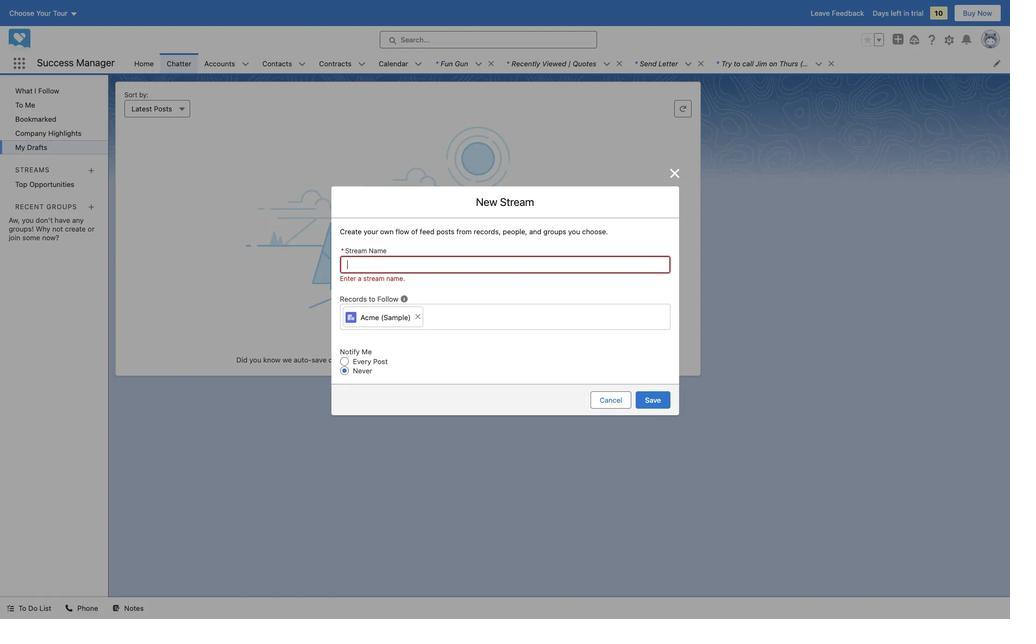 Task type: locate. For each thing, give the bounding box(es) containing it.
to do list
[[18, 604, 51, 612]]

* down create
[[341, 247, 344, 255]]

text default image inside phone button
[[65, 604, 73, 612]]

acme (sample)
[[361, 313, 411, 322]]

1 vertical spatial your
[[359, 355, 373, 364]]

text default image
[[487, 60, 495, 67], [616, 60, 623, 67], [697, 60, 705, 67]]

follow inside what i follow to me bookmarked company highlights my drafts
[[38, 86, 59, 95]]

text default image left phone
[[65, 604, 73, 612]]

1 text default image from the left
[[487, 60, 495, 67]]

text default image left do
[[7, 604, 14, 612]]

* left try
[[716, 59, 719, 68]]

phone
[[77, 604, 98, 612]]

to up acme
[[369, 295, 376, 304]]

join
[[9, 233, 20, 242]]

polish
[[427, 355, 446, 364]]

of up never
[[350, 355, 357, 364]]

2 vertical spatial you
[[250, 355, 261, 364]]

0 horizontal spatial text default image
[[487, 60, 495, 67]]

not
[[52, 225, 63, 233]]

groups
[[47, 203, 77, 211]]

of right flow
[[411, 227, 418, 236]]

group
[[861, 33, 884, 46]]

left
[[891, 9, 902, 17]]

inverse image
[[668, 167, 681, 180]]

text default image right the thurs
[[828, 60, 835, 67]]

thurs
[[779, 59, 798, 68]]

new
[[476, 195, 498, 208]]

notify me
[[340, 347, 372, 356]]

2 list item from the left
[[500, 53, 628, 73]]

0 horizontal spatial of
[[350, 355, 357, 364]]

groups
[[544, 227, 566, 236]]

0 horizontal spatial to
[[369, 295, 376, 304]]

0 horizontal spatial stream
[[345, 247, 367, 255]]

1 horizontal spatial me
[[362, 347, 372, 356]]

1 vertical spatial me
[[362, 347, 372, 356]]

enter
[[340, 274, 356, 282]]

me down i
[[25, 101, 35, 109]]

your up never
[[359, 355, 373, 364]]

save
[[312, 355, 327, 364]]

opportunities
[[29, 180, 74, 188]]

text default image left try
[[697, 60, 705, 67]]

trial
[[911, 9, 924, 17]]

stream for new stream
[[500, 195, 534, 208]]

2 horizontal spatial you
[[568, 227, 580, 236]]

1 horizontal spatial follow
[[377, 295, 399, 304]]

*
[[435, 59, 439, 68], [506, 59, 510, 68], [635, 59, 638, 68], [716, 59, 719, 68], [341, 247, 344, 255]]

your inside status
[[359, 355, 373, 364]]

1 horizontal spatial text default image
[[616, 60, 623, 67]]

1 vertical spatial to
[[18, 604, 26, 612]]

1 vertical spatial follow
[[377, 295, 399, 304]]

posts?
[[375, 355, 397, 364]]

text default image left 'send'
[[616, 60, 623, 67]]

of
[[411, 227, 418, 236], [350, 355, 357, 364]]

top
[[15, 180, 27, 188]]

0 vertical spatial (sample)
[[800, 59, 830, 68]]

top opportunities
[[15, 180, 74, 188]]

0 vertical spatial to
[[15, 101, 23, 109]]

list containing home
[[128, 53, 1010, 73]]

did
[[236, 355, 248, 364]]

follow right i
[[38, 86, 59, 95]]

recently
[[512, 59, 540, 68]]

to
[[734, 59, 741, 68], [369, 295, 376, 304]]

0 vertical spatial me
[[25, 101, 35, 109]]

home link
[[128, 53, 160, 73]]

0 vertical spatial and
[[529, 227, 542, 236]]

viewed
[[542, 59, 566, 68]]

top opportunities link
[[0, 177, 108, 191]]

company
[[15, 129, 46, 137]]

you
[[22, 216, 34, 225], [568, 227, 580, 236], [250, 355, 261, 364]]

stream down create
[[345, 247, 367, 255]]

your
[[364, 227, 378, 236], [359, 355, 373, 364]]

by:
[[139, 91, 149, 99]]

text default image for recently viewed | quotes
[[616, 60, 623, 67]]

and left groups
[[529, 227, 542, 236]]

follow up acme (sample)
[[377, 295, 399, 304]]

to left do
[[18, 604, 26, 612]]

enter a stream name. alert
[[340, 274, 670, 282]]

share
[[498, 355, 516, 364]]

(sample) right the thurs
[[800, 59, 830, 68]]

0 horizontal spatial you
[[22, 216, 34, 225]]

to inside what i follow to me bookmarked company highlights my drafts
[[15, 101, 23, 109]]

10
[[935, 9, 943, 17]]

text default image left 'notes'
[[112, 604, 120, 612]]

text default image inside list item
[[828, 60, 835, 67]]

gun
[[455, 59, 468, 68]]

name.
[[386, 274, 405, 282]]

search... button
[[380, 31, 597, 48]]

1 vertical spatial stream
[[345, 247, 367, 255]]

follow for to
[[377, 295, 399, 304]]

from
[[457, 227, 472, 236]]

1 horizontal spatial (sample)
[[800, 59, 830, 68]]

0 vertical spatial your
[[364, 227, 378, 236]]

flow
[[396, 227, 409, 236]]

streams link
[[15, 166, 50, 174]]

0 vertical spatial to
[[734, 59, 741, 68]]

you right did
[[250, 355, 261, 364]]

text default image for notes
[[112, 604, 120, 612]]

* for * try to call jim on thurs (sample)
[[716, 59, 719, 68]]

groups!
[[9, 225, 34, 233]]

2 horizontal spatial text default image
[[697, 60, 705, 67]]

text default image inside the notes button
[[112, 604, 120, 612]]

stream up people,
[[500, 195, 534, 208]]

text default image inside the to do list button
[[7, 604, 14, 612]]

your left the own in the top left of the page
[[364, 227, 378, 236]]

every post
[[353, 357, 388, 366]]

acme
[[361, 313, 379, 322]]

call
[[743, 59, 754, 68]]

0 vertical spatial stream
[[500, 195, 534, 208]]

* left 'send'
[[635, 59, 638, 68]]

you right aw,
[[22, 216, 34, 225]]

here
[[467, 355, 482, 364]]

stream for * stream name
[[345, 247, 367, 255]]

search...
[[401, 35, 430, 44]]

list
[[128, 53, 1010, 73]]

stream
[[363, 274, 385, 282]]

me up every post
[[362, 347, 372, 356]]

0 vertical spatial follow
[[38, 86, 59, 95]]

stream
[[500, 195, 534, 208], [345, 247, 367, 255]]

company highlights link
[[0, 126, 108, 140]]

did you know we auto-save drafts of your posts? you can polish them here and share when you're ready.
[[236, 355, 580, 364]]

(sample)
[[800, 59, 830, 68], [381, 313, 411, 322]]

text default image
[[828, 60, 835, 67], [401, 295, 408, 303], [7, 604, 14, 612], [65, 604, 73, 612], [112, 604, 120, 612]]

1 horizontal spatial and
[[529, 227, 542, 236]]

contacts link
[[256, 53, 299, 73]]

now?
[[42, 233, 59, 242]]

0 horizontal spatial me
[[25, 101, 35, 109]]

1 vertical spatial to
[[369, 295, 376, 304]]

sort by:
[[124, 91, 149, 99]]

0 vertical spatial you
[[22, 216, 34, 225]]

chatter
[[167, 59, 191, 68]]

0 horizontal spatial (sample)
[[381, 313, 411, 322]]

1 horizontal spatial you
[[250, 355, 261, 364]]

notes
[[124, 604, 144, 612]]

post
[[373, 357, 388, 366]]

and inside status
[[484, 355, 496, 364]]

None text field
[[340, 256, 670, 273]]

to inside list item
[[734, 59, 741, 68]]

success manager
[[37, 57, 115, 69]]

some
[[22, 233, 40, 242]]

to right try
[[734, 59, 741, 68]]

calendar link
[[372, 53, 415, 73]]

my drafts link
[[0, 140, 108, 154]]

* for * send letter
[[635, 59, 638, 68]]

contracts list item
[[313, 53, 372, 73]]

1 vertical spatial of
[[350, 355, 357, 364]]

records
[[340, 295, 367, 304]]

1 horizontal spatial stream
[[500, 195, 534, 208]]

choose.
[[582, 227, 608, 236]]

1 vertical spatial and
[[484, 355, 496, 364]]

every
[[353, 357, 371, 366]]

never
[[353, 366, 372, 375]]

(sample) right acme
[[381, 313, 411, 322]]

* left the recently
[[506, 59, 510, 68]]

you're
[[537, 355, 558, 364]]

1 horizontal spatial of
[[411, 227, 418, 236]]

follow for i
[[38, 86, 59, 95]]

do
[[28, 604, 38, 612]]

you inside aw, you don't have any groups!
[[22, 216, 34, 225]]

0 horizontal spatial follow
[[38, 86, 59, 95]]

to down what
[[15, 101, 23, 109]]

0 horizontal spatial and
[[484, 355, 496, 364]]

them
[[448, 355, 465, 364]]

1 vertical spatial (sample)
[[381, 313, 411, 322]]

* left fun
[[435, 59, 439, 68]]

you inside status
[[250, 355, 261, 364]]

save button
[[636, 391, 670, 409]]

1 vertical spatial you
[[568, 227, 580, 236]]

and
[[529, 227, 542, 236], [484, 355, 496, 364]]

2 text default image from the left
[[616, 60, 623, 67]]

* for * recently viewed | quotes
[[506, 59, 510, 68]]

3 text default image from the left
[[697, 60, 705, 67]]

leave feedback
[[811, 9, 864, 17]]

4 list item from the left
[[710, 53, 840, 73]]

text default image down "search..." button
[[487, 60, 495, 67]]

and right here
[[484, 355, 496, 364]]

streams
[[15, 166, 50, 174]]

list item
[[429, 53, 500, 73], [500, 53, 628, 73], [628, 53, 710, 73], [710, 53, 840, 73]]

you right groups
[[568, 227, 580, 236]]

1 horizontal spatial to
[[734, 59, 741, 68]]



Task type: vqa. For each thing, say whether or not it's contained in the screenshot.
In
yes



Task type: describe. For each thing, give the bounding box(es) containing it.
* try to call jim on thurs (sample)
[[716, 59, 830, 68]]

contacts
[[262, 59, 292, 68]]

know
[[263, 355, 281, 364]]

success
[[37, 57, 74, 69]]

on
[[769, 59, 777, 68]]

create your own flow of feed posts from records, people, and groups you choose.
[[340, 227, 608, 236]]

of inside did you know we auto-save drafts of your posts? you can polish them here and share when you're ready. status
[[350, 355, 357, 364]]

aw, you don't have any groups!
[[9, 216, 84, 233]]

drafts
[[329, 355, 348, 364]]

don't
[[36, 216, 53, 225]]

1 list item from the left
[[429, 53, 500, 73]]

me inside what i follow to me bookmarked company highlights my drafts
[[25, 101, 35, 109]]

recent
[[15, 203, 44, 211]]

to inside button
[[18, 604, 26, 612]]

to me link
[[0, 98, 108, 112]]

* for * fun gun
[[435, 59, 439, 68]]

contacts list item
[[256, 53, 313, 73]]

what
[[15, 86, 33, 95]]

jim
[[756, 59, 767, 68]]

posts
[[437, 227, 455, 236]]

create
[[340, 227, 362, 236]]

in
[[904, 9, 910, 17]]

have
[[55, 216, 70, 225]]

fun
[[441, 59, 453, 68]]

buy now button
[[954, 4, 1002, 22]]

buy
[[963, 9, 976, 17]]

letter
[[659, 59, 678, 68]]

try
[[722, 59, 732, 68]]

* for * stream name
[[341, 247, 344, 255]]

notify
[[340, 347, 360, 356]]

* send letter
[[635, 59, 678, 68]]

|
[[568, 59, 571, 68]]

calendar
[[379, 59, 408, 68]]

days
[[873, 9, 889, 17]]

can
[[413, 355, 425, 364]]

save
[[645, 396, 661, 405]]

list
[[39, 604, 51, 612]]

my
[[15, 143, 25, 152]]

aw,
[[9, 216, 20, 225]]

text default image for to do list
[[7, 604, 14, 612]]

phone button
[[59, 597, 105, 619]]

calendar list item
[[372, 53, 429, 73]]

why
[[36, 225, 50, 233]]

you
[[399, 355, 411, 364]]

manager
[[76, 57, 115, 69]]

3 list item from the left
[[628, 53, 710, 73]]

text default image for phone
[[65, 604, 73, 612]]

contracts link
[[313, 53, 358, 73]]

(sample) inside list item
[[800, 59, 830, 68]]

text default image down name.
[[401, 295, 408, 303]]

accounts
[[204, 59, 235, 68]]

or
[[88, 225, 94, 233]]

i
[[34, 86, 36, 95]]

0 vertical spatial of
[[411, 227, 418, 236]]

cancel button
[[591, 391, 632, 409]]

when
[[518, 355, 535, 364]]

accounts list item
[[198, 53, 256, 73]]

you for aw, you don't have any groups!
[[22, 216, 34, 225]]

we
[[283, 355, 292, 364]]

recent groups link
[[15, 203, 77, 211]]

recent groups
[[15, 203, 77, 211]]

days left in trial
[[873, 9, 924, 17]]

chatter link
[[160, 53, 198, 73]]

did you know we auto-save drafts of your posts? you can polish them here and share when you're ready. status
[[120, 309, 696, 364]]

cancel
[[600, 396, 622, 405]]

new stream
[[476, 195, 534, 208]]

accounts link
[[198, 53, 242, 73]]

you for did you know we auto-save drafts of your posts? you can polish them here and share when you're ready.
[[250, 355, 261, 364]]

acme (sample) link
[[343, 307, 423, 327]]

buy now
[[963, 9, 992, 17]]

what i follow link
[[0, 84, 108, 98]]

records,
[[474, 227, 501, 236]]

contracts
[[319, 59, 352, 68]]

leave
[[811, 9, 830, 17]]

any
[[72, 216, 84, 225]]

name
[[369, 247, 387, 255]]

drafts
[[27, 143, 47, 152]]

text default image for send letter
[[697, 60, 705, 67]]

text default image for fun gun
[[487, 60, 495, 67]]

bookmarked link
[[0, 112, 108, 126]]

own
[[380, 227, 394, 236]]

feedback
[[832, 9, 864, 17]]

to do list button
[[0, 597, 58, 619]]

a
[[358, 274, 362, 282]]

people,
[[503, 227, 527, 236]]

what i follow to me bookmarked company highlights my drafts
[[15, 86, 82, 152]]

notes button
[[106, 597, 150, 619]]

* stream name
[[341, 247, 387, 255]]

create
[[65, 225, 86, 233]]



